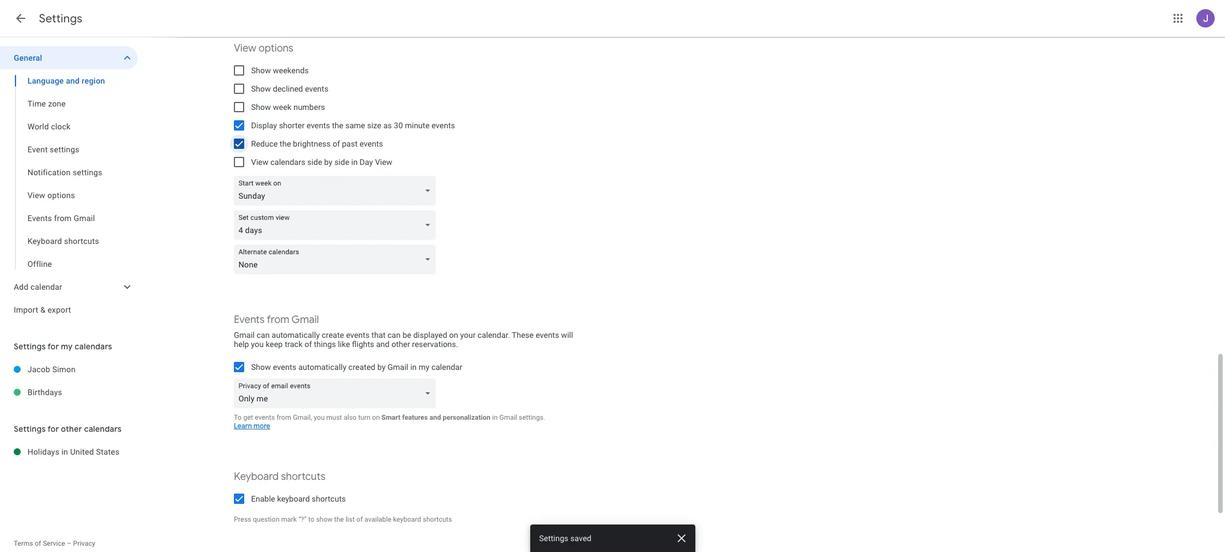 Task type: locate. For each thing, give the bounding box(es) containing it.
help
[[234, 340, 249, 349]]

language and region
[[28, 76, 105, 85]]

language
[[28, 76, 64, 85]]

states
[[96, 448, 119, 457]]

from
[[54, 214, 72, 223], [267, 314, 289, 327], [277, 414, 291, 422]]

declined
[[273, 84, 303, 93]]

1 horizontal spatial you
[[314, 414, 325, 422]]

view options down notification
[[28, 191, 75, 200]]

for up holidays
[[48, 424, 59, 435]]

0 vertical spatial other
[[392, 340, 410, 349]]

be
[[403, 331, 411, 340]]

automatically left create
[[272, 331, 320, 340]]

0 horizontal spatial can
[[257, 331, 270, 340]]

view options up show weekends
[[234, 42, 294, 55]]

1 horizontal spatial and
[[376, 340, 390, 349]]

show for show declined events
[[251, 84, 271, 93]]

and right features
[[430, 414, 441, 422]]

notification settings
[[28, 168, 102, 177]]

gmail down the "notification settings"
[[74, 214, 95, 223]]

other
[[392, 340, 410, 349], [61, 424, 82, 435]]

events inside events from gmail gmail can automatically create events that can be displayed on your calendar. these events will help you keep track of things like flights and other reservations.
[[234, 314, 265, 327]]

get
[[243, 414, 253, 422]]

events for events from gmail
[[28, 214, 52, 223]]

settings up holidays
[[14, 424, 46, 435]]

0 vertical spatial keyboard
[[277, 495, 310, 504]]

you left must at the bottom left of page
[[314, 414, 325, 422]]

gmail inside the to get events from gmail, you must also turn on smart features and personalization in gmail settings. learn more
[[499, 414, 517, 422]]

tree containing general
[[0, 46, 138, 322]]

0 horizontal spatial side
[[307, 158, 322, 167]]

enable keyboard shortcuts
[[251, 495, 346, 504]]

events up offline
[[28, 214, 52, 223]]

"?"
[[299, 516, 307, 524]]

0 vertical spatial automatically
[[272, 331, 320, 340]]

settings for other calendars
[[14, 424, 122, 435]]

keyboard shortcuts up enable
[[234, 471, 326, 484]]

learn more link
[[234, 422, 270, 431]]

2 side from the left
[[335, 158, 349, 167]]

events up the 'numbers'
[[305, 84, 329, 93]]

gmail left settings.
[[499, 414, 517, 422]]

import & export
[[14, 306, 71, 315]]

calendar.
[[478, 331, 510, 340]]

view up show weekends
[[234, 42, 256, 55]]

side down reduce the brightness of past events at the top left
[[307, 158, 322, 167]]

in left united
[[62, 448, 68, 457]]

displayed
[[413, 331, 447, 340]]

1 horizontal spatial side
[[335, 158, 349, 167]]

tree
[[0, 46, 138, 322]]

shorter
[[279, 121, 305, 130]]

settings for notification settings
[[73, 168, 102, 177]]

can left be
[[388, 331, 401, 340]]

gmail up track
[[292, 314, 319, 327]]

side
[[307, 158, 322, 167], [335, 158, 349, 167]]

0 vertical spatial for
[[48, 342, 59, 352]]

show declined events
[[251, 84, 329, 93]]

options up events from gmail
[[47, 191, 75, 200]]

1 horizontal spatial keyboard
[[393, 516, 421, 524]]

of right track
[[305, 340, 312, 349]]

will
[[561, 331, 573, 340]]

calendar
[[30, 283, 62, 292], [432, 363, 462, 372]]

jacob simon tree item
[[0, 358, 138, 381]]

keyboard
[[277, 495, 310, 504], [393, 516, 421, 524]]

from inside the to get events from gmail, you must also turn on smart features and personalization in gmail settings. learn more
[[277, 414, 291, 422]]

0 vertical spatial keyboard
[[28, 237, 62, 246]]

on left your
[[449, 331, 458, 340]]

numbers
[[294, 103, 325, 112]]

0 vertical spatial you
[[251, 340, 264, 349]]

calendar down the reservations.
[[432, 363, 462, 372]]

from up keep
[[267, 314, 289, 327]]

things
[[314, 340, 336, 349]]

2 vertical spatial calendars
[[84, 424, 122, 435]]

keyboard shortcuts
[[28, 237, 99, 246], [234, 471, 326, 484]]

settings right notification
[[73, 168, 102, 177]]

1 vertical spatial events
[[234, 314, 265, 327]]

your
[[460, 331, 476, 340]]

2 vertical spatial and
[[430, 414, 441, 422]]

0 vertical spatial settings
[[50, 145, 79, 154]]

shortcuts
[[64, 237, 99, 246], [281, 471, 326, 484], [312, 495, 346, 504], [423, 516, 452, 524]]

on right turn
[[372, 414, 380, 422]]

from left 'gmail,'
[[277, 414, 291, 422]]

automatically
[[272, 331, 320, 340], [298, 363, 347, 372]]

shortcuts inside group
[[64, 237, 99, 246]]

from for events from gmail gmail can automatically create events that can be displayed on your calendar. these events will help you keep track of things like flights and other reservations.
[[267, 314, 289, 327]]

0 horizontal spatial my
[[61, 342, 73, 352]]

0 vertical spatial from
[[54, 214, 72, 223]]

settings up jacob
[[14, 342, 46, 352]]

0 vertical spatial on
[[449, 331, 458, 340]]

and inside the to get events from gmail, you must also turn on smart features and personalization in gmail settings. learn more
[[430, 414, 441, 422]]

simon
[[52, 365, 76, 374]]

keyboard up mark
[[277, 495, 310, 504]]

general
[[14, 53, 42, 63]]

to
[[308, 516, 314, 524]]

by right created
[[377, 363, 386, 372]]

0 vertical spatial events
[[28, 214, 52, 223]]

events from gmail gmail can automatically create events that can be displayed on your calendar. these events will help you keep track of things like flights and other reservations.
[[234, 314, 573, 349]]

and right flights
[[376, 340, 390, 349]]

in right personalization
[[492, 414, 498, 422]]

settings for settings for other calendars
[[14, 424, 46, 435]]

0 vertical spatial options
[[259, 42, 294, 55]]

show down show weekends
[[251, 84, 271, 93]]

settings up the "notification settings"
[[50, 145, 79, 154]]

None field
[[234, 176, 440, 206], [234, 210, 440, 240], [234, 245, 440, 275], [234, 379, 440, 409], [234, 176, 440, 206], [234, 210, 440, 240], [234, 245, 440, 275], [234, 379, 440, 409]]

options
[[259, 42, 294, 55], [47, 191, 75, 200]]

the down shorter
[[280, 139, 291, 149]]

jacob
[[28, 365, 50, 374]]

show for show week numbers
[[251, 103, 271, 112]]

keyboard up enable
[[234, 471, 279, 484]]

settings
[[39, 11, 82, 26], [14, 342, 46, 352], [14, 424, 46, 435], [539, 534, 569, 544]]

settings.
[[519, 414, 545, 422]]

0 horizontal spatial you
[[251, 340, 264, 349]]

1 horizontal spatial my
[[419, 363, 430, 372]]

other up holidays in united states
[[61, 424, 82, 435]]

calendar up &
[[30, 283, 62, 292]]

by down reduce the brightness of past events at the top left
[[324, 158, 333, 167]]

1 horizontal spatial calendar
[[432, 363, 462, 372]]

1 vertical spatial and
[[376, 340, 390, 349]]

1 for from the top
[[48, 342, 59, 352]]

1 vertical spatial by
[[377, 363, 386, 372]]

keyboard
[[28, 237, 62, 246], [234, 471, 279, 484]]

events up 'help'
[[234, 314, 265, 327]]

1 vertical spatial other
[[61, 424, 82, 435]]

0 horizontal spatial calendar
[[30, 283, 62, 292]]

add calendar
[[14, 283, 62, 292]]

learn
[[234, 422, 252, 431]]

3 show from the top
[[251, 103, 271, 112]]

calendars for settings for other calendars
[[84, 424, 122, 435]]

gmail down be
[[388, 363, 408, 372]]

the left list
[[334, 516, 344, 524]]

1 horizontal spatial on
[[449, 331, 458, 340]]

1 vertical spatial keyboard
[[234, 471, 279, 484]]

events inside the to get events from gmail, you must also turn on smart features and personalization in gmail settings. learn more
[[255, 414, 275, 422]]

0 vertical spatial view options
[[234, 42, 294, 55]]

features
[[402, 414, 428, 422]]

calendars for settings for my calendars
[[75, 342, 112, 352]]

1 vertical spatial my
[[419, 363, 430, 372]]

4 show from the top
[[251, 363, 271, 372]]

calendars up 'states'
[[84, 424, 122, 435]]

on inside the to get events from gmail, you must also turn on smart features and personalization in gmail settings. learn more
[[372, 414, 380, 422]]

to get events from gmail, you must also turn on smart features and personalization in gmail settings. learn more
[[234, 414, 545, 431]]

display
[[251, 121, 277, 130]]

1 horizontal spatial other
[[392, 340, 410, 349]]

2 for from the top
[[48, 424, 59, 435]]

settings for settings saved
[[539, 534, 569, 544]]

1 horizontal spatial by
[[377, 363, 386, 372]]

2 show from the top
[[251, 84, 271, 93]]

birthdays tree item
[[0, 381, 138, 404]]

0 horizontal spatial events
[[28, 214, 52, 223]]

keyboard right available
[[393, 516, 421, 524]]

0 vertical spatial calendar
[[30, 283, 62, 292]]

press question mark "?" to show the list of available keyboard shortcuts
[[234, 516, 452, 524]]

1 vertical spatial on
[[372, 414, 380, 422]]

0 vertical spatial my
[[61, 342, 73, 352]]

side down 'past'
[[335, 158, 349, 167]]

show left weekends
[[251, 66, 271, 75]]

1 vertical spatial options
[[47, 191, 75, 200]]

events up reduce the brightness of past events at the top left
[[307, 121, 330, 130]]

of left 'past'
[[333, 139, 340, 149]]

0 vertical spatial keyboard shortcuts
[[28, 237, 99, 246]]

group
[[0, 69, 138, 276]]

keyboard up offline
[[28, 237, 62, 246]]

of right terms
[[35, 540, 41, 548]]

0 horizontal spatial on
[[372, 414, 380, 422]]

of
[[333, 139, 340, 149], [305, 340, 312, 349], [357, 516, 363, 524], [35, 540, 41, 548]]

go back image
[[14, 11, 28, 25]]

0 horizontal spatial by
[[324, 158, 333, 167]]

settings right go back icon
[[39, 11, 82, 26]]

1 vertical spatial view options
[[28, 191, 75, 200]]

0 horizontal spatial other
[[61, 424, 82, 435]]

view options
[[234, 42, 294, 55], [28, 191, 75, 200]]

smart
[[382, 414, 401, 422]]

1 vertical spatial settings
[[73, 168, 102, 177]]

keyboard shortcuts down events from gmail
[[28, 237, 99, 246]]

time
[[28, 99, 46, 108]]

events down size
[[360, 139, 383, 149]]

you
[[251, 340, 264, 349], [314, 414, 325, 422]]

calendars up jacob simon tree item at bottom
[[75, 342, 112, 352]]

events left that
[[346, 331, 370, 340]]

events right get
[[255, 414, 275, 422]]

show up display
[[251, 103, 271, 112]]

offline
[[28, 260, 52, 269]]

and left region
[[66, 76, 80, 85]]

from inside events from gmail gmail can automatically create events that can be displayed on your calendar. these events will help you keep track of things like flights and other reservations.
[[267, 314, 289, 327]]

settings for settings
[[39, 11, 82, 26]]

to
[[234, 414, 242, 422]]

view down notification
[[28, 191, 45, 200]]

1 horizontal spatial events
[[234, 314, 265, 327]]

past
[[342, 139, 358, 149]]

service
[[43, 540, 65, 548]]

1 horizontal spatial view options
[[234, 42, 294, 55]]

import
[[14, 306, 38, 315]]

event
[[28, 145, 48, 154]]

1 vertical spatial for
[[48, 424, 59, 435]]

my up jacob simon tree item at bottom
[[61, 342, 73, 352]]

2 vertical spatial the
[[334, 516, 344, 524]]

0 horizontal spatial keyboard shortcuts
[[28, 237, 99, 246]]

1 horizontal spatial can
[[388, 331, 401, 340]]

for up jacob simon
[[48, 342, 59, 352]]

zone
[[48, 99, 66, 108]]

calendars
[[270, 158, 305, 167], [75, 342, 112, 352], [84, 424, 122, 435]]

1 vertical spatial you
[[314, 414, 325, 422]]

view
[[234, 42, 256, 55], [251, 158, 269, 167], [375, 158, 392, 167], [28, 191, 45, 200]]

0 vertical spatial and
[[66, 76, 80, 85]]

for for other
[[48, 424, 59, 435]]

for
[[48, 342, 59, 352], [48, 424, 59, 435]]

options up show weekends
[[259, 42, 294, 55]]

settings for event settings
[[50, 145, 79, 154]]

my
[[61, 342, 73, 352], [419, 363, 430, 372]]

1 vertical spatial keyboard
[[393, 516, 421, 524]]

united
[[70, 448, 94, 457]]

other right that
[[392, 340, 410, 349]]

1 vertical spatial from
[[267, 314, 289, 327]]

events
[[305, 84, 329, 93], [307, 121, 330, 130], [432, 121, 455, 130], [360, 139, 383, 149], [346, 331, 370, 340], [536, 331, 559, 340], [273, 363, 296, 372], [255, 414, 275, 422]]

settings left "saved"
[[539, 534, 569, 544]]

the left 'same'
[[332, 121, 343, 130]]

0 horizontal spatial and
[[66, 76, 80, 85]]

show down keep
[[251, 363, 271, 372]]

can right 'help'
[[257, 331, 270, 340]]

1 show from the top
[[251, 66, 271, 75]]

show for show events automatically created by gmail in my calendar
[[251, 363, 271, 372]]

calendars down reduce
[[270, 158, 305, 167]]

events from gmail
[[28, 214, 95, 223]]

1 horizontal spatial keyboard shortcuts
[[234, 471, 326, 484]]

export
[[48, 306, 71, 315]]

2 vertical spatial from
[[277, 414, 291, 422]]

you right 'help'
[[251, 340, 264, 349]]

automatically down things
[[298, 363, 347, 372]]

1 vertical spatial calendars
[[75, 342, 112, 352]]

view down reduce
[[251, 158, 269, 167]]

gmail
[[74, 214, 95, 223], [292, 314, 319, 327], [234, 331, 255, 340], [388, 363, 408, 372], [499, 414, 517, 422]]

in inside the to get events from gmail, you must also turn on smart features and personalization in gmail settings. learn more
[[492, 414, 498, 422]]

2 horizontal spatial and
[[430, 414, 441, 422]]

from down the "notification settings"
[[54, 214, 72, 223]]

that
[[372, 331, 386, 340]]

my down the reservations.
[[419, 363, 430, 372]]

turn
[[358, 414, 371, 422]]

1 side from the left
[[307, 158, 322, 167]]



Task type: vqa. For each thing, say whether or not it's contained in the screenshot.
Gmail,
yes



Task type: describe. For each thing, give the bounding box(es) containing it.
in left day
[[351, 158, 358, 167]]

0 horizontal spatial keyboard
[[28, 237, 62, 246]]

in down the reservations.
[[410, 363, 417, 372]]

settings for my calendars
[[14, 342, 112, 352]]

reservations.
[[412, 340, 458, 349]]

1 horizontal spatial keyboard
[[234, 471, 279, 484]]

these
[[512, 331, 534, 340]]

reduce the brightness of past events
[[251, 139, 383, 149]]

clock
[[51, 122, 71, 131]]

show week numbers
[[251, 103, 325, 112]]

show
[[316, 516, 333, 524]]

gmail,
[[293, 414, 312, 422]]

holidays in united states
[[28, 448, 119, 457]]

other inside events from gmail gmail can automatically create events that can be displayed on your calendar. these events will help you keep track of things like flights and other reservations.
[[392, 340, 410, 349]]

jacob simon
[[28, 365, 76, 374]]

terms of service – privacy
[[14, 540, 95, 548]]

settings heading
[[39, 11, 82, 26]]

in inside holidays in united states link
[[62, 448, 68, 457]]

1 vertical spatial keyboard shortcuts
[[234, 471, 326, 484]]

you inside the to get events from gmail, you must also turn on smart features and personalization in gmail settings. learn more
[[314, 414, 325, 422]]

gmail inside group
[[74, 214, 95, 223]]

privacy
[[73, 540, 95, 548]]

created
[[349, 363, 375, 372]]

same
[[345, 121, 365, 130]]

add
[[14, 283, 28, 292]]

general tree item
[[0, 46, 138, 69]]

list
[[346, 516, 355, 524]]

show weekends
[[251, 66, 309, 75]]

show events automatically created by gmail in my calendar
[[251, 363, 462, 372]]

holidays
[[28, 448, 59, 457]]

birthdays link
[[28, 381, 138, 404]]

events down track
[[273, 363, 296, 372]]

display shorter events the same size as 30 minute events
[[251, 121, 455, 130]]

1 can from the left
[[257, 331, 270, 340]]

show for show weekends
[[251, 66, 271, 75]]

mark
[[281, 516, 297, 524]]

terms
[[14, 540, 33, 548]]

events right minute
[[432, 121, 455, 130]]

–
[[67, 540, 71, 548]]

settings for settings for my calendars
[[14, 342, 46, 352]]

saved
[[571, 534, 592, 544]]

1 vertical spatial the
[[280, 139, 291, 149]]

week
[[273, 103, 292, 112]]

and inside events from gmail gmail can automatically create events that can be displayed on your calendar. these events will help you keep track of things like flights and other reservations.
[[376, 340, 390, 349]]

day
[[360, 158, 373, 167]]

1 horizontal spatial options
[[259, 42, 294, 55]]

holidays in united states tree item
[[0, 441, 138, 464]]

settings for my calendars tree
[[0, 358, 138, 404]]

available
[[365, 516, 392, 524]]

1 vertical spatial automatically
[[298, 363, 347, 372]]

view calendars side by side in day view
[[251, 158, 392, 167]]

more
[[254, 422, 270, 431]]

personalization
[[443, 414, 491, 422]]

like
[[338, 340, 350, 349]]

you inside events from gmail gmail can automatically create events that can be displayed on your calendar. these events will help you keep track of things like flights and other reservations.
[[251, 340, 264, 349]]

world
[[28, 122, 49, 131]]

&
[[40, 306, 45, 315]]

group containing language and region
[[0, 69, 138, 276]]

press
[[234, 516, 251, 524]]

weekends
[[273, 66, 309, 75]]

for for my
[[48, 342, 59, 352]]

reduce
[[251, 139, 278, 149]]

terms of service link
[[14, 540, 65, 548]]

view right day
[[375, 158, 392, 167]]

1 vertical spatial calendar
[[432, 363, 462, 372]]

brightness
[[293, 139, 331, 149]]

0 vertical spatial by
[[324, 158, 333, 167]]

also
[[344, 414, 357, 422]]

create
[[322, 331, 344, 340]]

0 horizontal spatial options
[[47, 191, 75, 200]]

region
[[82, 76, 105, 85]]

0 vertical spatial calendars
[[270, 158, 305, 167]]

size
[[367, 121, 381, 130]]

2 can from the left
[[388, 331, 401, 340]]

world clock
[[28, 122, 71, 131]]

on inside events from gmail gmail can automatically create events that can be displayed on your calendar. these events will help you keep track of things like flights and other reservations.
[[449, 331, 458, 340]]

minute
[[405, 121, 430, 130]]

time zone
[[28, 99, 66, 108]]

automatically inside events from gmail gmail can automatically create events that can be displayed on your calendar. these events will help you keep track of things like flights and other reservations.
[[272, 331, 320, 340]]

flights
[[352, 340, 374, 349]]

settings saved
[[539, 534, 592, 544]]

of inside events from gmail gmail can automatically create events that can be displayed on your calendar. these events will help you keep track of things like flights and other reservations.
[[305, 340, 312, 349]]

events left will
[[536, 331, 559, 340]]

gmail left keep
[[234, 331, 255, 340]]

0 vertical spatial the
[[332, 121, 343, 130]]

question
[[253, 516, 280, 524]]

notification
[[28, 168, 71, 177]]

of right list
[[357, 516, 363, 524]]

track
[[285, 340, 303, 349]]

0 horizontal spatial keyboard
[[277, 495, 310, 504]]

event settings
[[28, 145, 79, 154]]

from for events from gmail
[[54, 214, 72, 223]]

0 horizontal spatial view options
[[28, 191, 75, 200]]

enable
[[251, 495, 275, 504]]

keep
[[266, 340, 283, 349]]

events for events from gmail gmail can automatically create events that can be displayed on your calendar. these events will help you keep track of things like flights and other reservations.
[[234, 314, 265, 327]]

privacy link
[[73, 540, 95, 548]]

as
[[383, 121, 392, 130]]

must
[[326, 414, 342, 422]]



